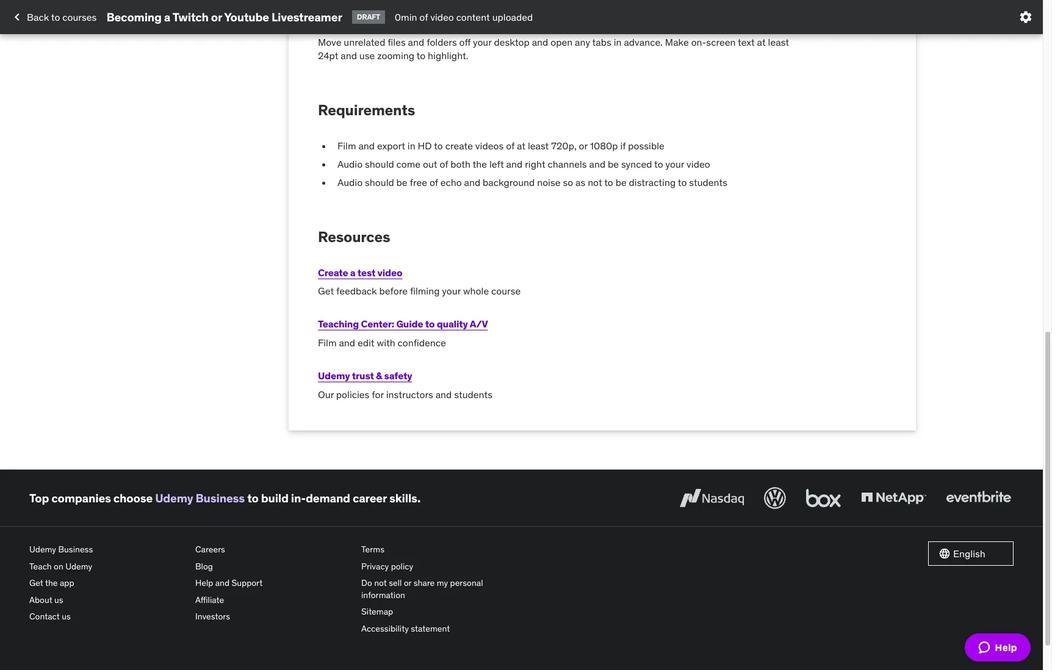 Task type: vqa. For each thing, say whether or not it's contained in the screenshot.
at to the top
yes



Task type: describe. For each thing, give the bounding box(es) containing it.
app
[[60, 578, 74, 589]]

and inside careers blog help and support affiliate investors
[[215, 578, 230, 589]]

our
[[318, 388, 334, 401]]

sitemap
[[361, 607, 393, 618]]

feedback
[[336, 285, 377, 297]]

of right free
[[430, 177, 438, 189]]

film and edit with confidence
[[318, 337, 446, 349]]

tabs
[[592, 36, 611, 48]]

both
[[450, 158, 471, 170]]

24pt
[[318, 50, 338, 62]]

synced
[[621, 158, 652, 170]]

to right back
[[51, 11, 60, 23]]

any
[[575, 36, 590, 48]]

and left edit
[[339, 337, 355, 349]]

affiliate
[[195, 595, 224, 606]]

0 vertical spatial get
[[318, 285, 334, 297]]

for screencasts, clean up. move unrelated files and folders off your desktop and open any tabs in advance. make on-screen text at least 24pt and use zooming to highlight.
[[318, 18, 789, 62]]

blog
[[195, 561, 213, 572]]

teach
[[29, 561, 52, 572]]

contact
[[29, 612, 60, 623]]

policies
[[336, 388, 369, 401]]

back to courses
[[27, 11, 97, 23]]

off
[[459, 36, 471, 48]]

affiliate link
[[195, 592, 351, 609]]

content
[[456, 11, 490, 23]]

on-
[[691, 36, 706, 48]]

do
[[361, 578, 372, 589]]

in inside the for screencasts, clean up. move unrelated files and folders off your desktop and open any tabs in advance. make on-screen text at least 24pt and use zooming to highlight.
[[614, 36, 622, 48]]

courses
[[62, 11, 97, 23]]

to left build
[[247, 491, 259, 506]]

as
[[575, 177, 585, 189]]

accessibility
[[361, 624, 409, 635]]

720p,
[[551, 139, 576, 152]]

whole
[[463, 285, 489, 297]]

udemy right choose
[[155, 491, 193, 506]]

2 horizontal spatial your
[[665, 158, 684, 170]]

back
[[27, 11, 49, 23]]

1 vertical spatial us
[[62, 612, 71, 623]]

up.
[[421, 18, 435, 30]]

medium image
[[10, 10, 24, 24]]

advance.
[[624, 36, 663, 48]]

filming
[[410, 285, 440, 297]]

to right 'guide'
[[425, 318, 435, 330]]

udemy up teach
[[29, 544, 56, 555]]

edit
[[358, 337, 374, 349]]

twitch
[[173, 10, 209, 24]]

draft
[[357, 12, 380, 21]]

out
[[423, 158, 437, 170]]

not inside terms privacy policy do not sell or share my personal information sitemap accessibility statement
[[374, 578, 387, 589]]

becoming
[[106, 10, 162, 24]]

0min
[[395, 11, 417, 23]]

safety
[[384, 370, 412, 382]]

udemy up "our"
[[318, 370, 350, 382]]

0min of video content uploaded
[[395, 11, 533, 23]]

careers link
[[195, 542, 351, 559]]

0 horizontal spatial students
[[454, 388, 492, 401]]

free
[[410, 177, 427, 189]]

statement
[[411, 624, 450, 635]]

for
[[372, 388, 384, 401]]

film for film and edit with confidence
[[318, 337, 337, 349]]

zooming
[[377, 50, 414, 62]]

0 vertical spatial udemy business link
[[155, 491, 245, 506]]

before
[[379, 285, 408, 297]]

videos
[[475, 139, 504, 152]]

investors
[[195, 612, 230, 623]]

move
[[318, 36, 341, 48]]

help and support link
[[195, 575, 351, 592]]

careers
[[195, 544, 225, 555]]

least inside the for screencasts, clean up. move unrelated files and folders off your desktop and open any tabs in advance. make on-screen text at least 24pt and use zooming to highlight.
[[768, 36, 789, 48]]

instructors
[[386, 388, 433, 401]]

information
[[361, 590, 405, 601]]

demand
[[306, 491, 350, 506]]

and right 'instructors'
[[436, 388, 452, 401]]

youtube
[[224, 10, 269, 24]]

eventbrite image
[[943, 485, 1014, 512]]

sitemap link
[[361, 604, 517, 621]]

udemy right on
[[65, 561, 92, 572]]

1080p
[[590, 139, 618, 152]]

about us link
[[29, 592, 186, 609]]

film and export in hd to create videos of at least 720p, or 1080p if possible
[[337, 139, 664, 152]]

be left free
[[396, 177, 407, 189]]

and left "open"
[[532, 36, 548, 48]]

our policies for instructors and students
[[318, 388, 492, 401]]

the for get
[[45, 578, 58, 589]]

1 horizontal spatial business
[[196, 491, 245, 506]]

sell
[[389, 578, 402, 589]]

privacy
[[361, 561, 389, 572]]

quality
[[437, 318, 468, 330]]

top companies choose udemy business to build in-demand career skills.
[[29, 491, 420, 506]]

should for be
[[365, 177, 394, 189]]

get inside the udemy business teach on udemy get the app about us contact us
[[29, 578, 43, 589]]

resources
[[318, 227, 390, 246]]

investors link
[[195, 609, 351, 626]]

1 vertical spatial udemy business link
[[29, 542, 186, 559]]

companies
[[51, 491, 111, 506]]

udemy trust & safety
[[318, 370, 412, 382]]

noise
[[537, 177, 561, 189]]

skills.
[[389, 491, 420, 506]]

0 vertical spatial or
[[211, 10, 222, 24]]

text
[[738, 36, 755, 48]]

udemy business teach on udemy get the app about us contact us
[[29, 544, 93, 623]]

careers blog help and support affiliate investors
[[195, 544, 262, 623]]

desktop
[[494, 36, 530, 48]]

course
[[491, 285, 521, 297]]

or inside terms privacy policy do not sell or share my personal information sitemap accessibility statement
[[404, 578, 411, 589]]



Task type: locate. For each thing, give the bounding box(es) containing it.
1 vertical spatial film
[[318, 337, 337, 349]]

of right out
[[440, 158, 448, 170]]

terms
[[361, 544, 384, 555]]

right
[[525, 158, 545, 170]]

2 vertical spatial video
[[377, 266, 402, 279]]

1 vertical spatial audio
[[337, 177, 363, 189]]

2 vertical spatial or
[[404, 578, 411, 589]]

echo
[[440, 177, 462, 189]]

be down 1080p
[[608, 158, 619, 170]]

to inside the for screencasts, clean up. move unrelated files and folders off your desktop and open any tabs in advance. make on-screen text at least 24pt and use zooming to highlight.
[[417, 50, 425, 62]]

0 horizontal spatial video
[[377, 266, 402, 279]]

0 vertical spatial students
[[689, 177, 727, 189]]

1 vertical spatial not
[[374, 578, 387, 589]]

1 horizontal spatial students
[[689, 177, 727, 189]]

1 vertical spatial students
[[454, 388, 492, 401]]

becoming a twitch or youtube livestreamer
[[106, 10, 342, 24]]

0 vertical spatial in
[[614, 36, 622, 48]]

get down teach
[[29, 578, 43, 589]]

or
[[211, 10, 222, 24], [579, 139, 588, 152], [404, 578, 411, 589]]

audio up the resources
[[337, 177, 363, 189]]

0 horizontal spatial at
[[517, 139, 525, 152]]

distracting
[[629, 177, 676, 189]]

1 vertical spatial should
[[365, 177, 394, 189]]

choose
[[113, 491, 153, 506]]

build
[[261, 491, 289, 506]]

at inside the for screencasts, clean up. move unrelated files and folders off your desktop and open any tabs in advance. make on-screen text at least 24pt and use zooming to highlight.
[[757, 36, 766, 48]]

create a test video
[[318, 266, 402, 279]]

film
[[337, 139, 356, 152], [318, 337, 337, 349]]

in left the hd
[[408, 139, 415, 152]]

0 vertical spatial at
[[757, 36, 766, 48]]

audio
[[337, 158, 363, 170], [337, 177, 363, 189]]

audio should be free of echo and background noise so as not to be distracting to students
[[337, 177, 727, 189]]

trust
[[352, 370, 374, 382]]

1 vertical spatial or
[[579, 139, 588, 152]]

a
[[164, 10, 170, 24], [350, 266, 355, 279]]

channels
[[548, 158, 587, 170]]

us right contact on the bottom of the page
[[62, 612, 71, 623]]

1 vertical spatial business
[[58, 544, 93, 555]]

your up distracting
[[665, 158, 684, 170]]

1 vertical spatial at
[[517, 139, 525, 152]]

terms privacy policy do not sell or share my personal information sitemap accessibility statement
[[361, 544, 483, 635]]

the inside the udemy business teach on udemy get the app about us contact us
[[45, 578, 58, 589]]

unrelated
[[344, 36, 385, 48]]

0 horizontal spatial in
[[408, 139, 415, 152]]

about
[[29, 595, 52, 606]]

of right the videos
[[506, 139, 514, 152]]

film down teaching
[[318, 337, 337, 349]]

possible
[[628, 139, 664, 152]]

audio down requirements at the left
[[337, 158, 363, 170]]

at right text
[[757, 36, 766, 48]]

and left use
[[341, 50, 357, 62]]

1 horizontal spatial a
[[350, 266, 355, 279]]

get the app link
[[29, 575, 186, 592]]

1 horizontal spatial at
[[757, 36, 766, 48]]

in right tabs on the right top of the page
[[614, 36, 622, 48]]

a for twitch
[[164, 10, 170, 24]]

1 audio from the top
[[337, 158, 363, 170]]

your left whole
[[442, 285, 461, 297]]

2 horizontal spatial video
[[687, 158, 710, 170]]

video
[[430, 11, 454, 23], [687, 158, 710, 170], [377, 266, 402, 279]]

0 horizontal spatial your
[[442, 285, 461, 297]]

policy
[[391, 561, 413, 572]]

my
[[437, 578, 448, 589]]

center:
[[361, 318, 394, 330]]

teach on udemy link
[[29, 559, 186, 575]]

2 should from the top
[[365, 177, 394, 189]]

audio for audio should be free of echo and background noise so as not to be distracting to students
[[337, 177, 363, 189]]

&
[[376, 370, 382, 382]]

come
[[396, 158, 421, 170]]

0 horizontal spatial film
[[318, 337, 337, 349]]

of right 0min
[[419, 11, 428, 23]]

volkswagen image
[[762, 485, 788, 512]]

0 vertical spatial not
[[588, 177, 602, 189]]

1 should from the top
[[365, 158, 394, 170]]

2 vertical spatial your
[[442, 285, 461, 297]]

files
[[388, 36, 406, 48]]

1 horizontal spatial your
[[473, 36, 492, 48]]

get
[[318, 285, 334, 297], [29, 578, 43, 589]]

if
[[620, 139, 626, 152]]

business up 'careers'
[[196, 491, 245, 506]]

clean
[[394, 18, 419, 30]]

and right files
[[408, 36, 424, 48]]

1 horizontal spatial or
[[404, 578, 411, 589]]

film for film and export in hd to create videos of at least 720p, or 1080p if possible
[[337, 139, 356, 152]]

1 horizontal spatial in
[[614, 36, 622, 48]]

the left "app"
[[45, 578, 58, 589]]

get feedback before filming your whole course
[[318, 285, 521, 297]]

and
[[408, 36, 424, 48], [532, 36, 548, 48], [341, 50, 357, 62], [358, 139, 375, 152], [506, 158, 523, 170], [589, 158, 605, 170], [464, 177, 480, 189], [339, 337, 355, 349], [436, 388, 452, 401], [215, 578, 230, 589]]

should for come
[[365, 158, 394, 170]]

1 horizontal spatial least
[[768, 36, 789, 48]]

0 horizontal spatial not
[[374, 578, 387, 589]]

blog link
[[195, 559, 351, 575]]

folders
[[427, 36, 457, 48]]

a left the twitch on the left of page
[[164, 10, 170, 24]]

and right echo
[[464, 177, 480, 189]]

english button
[[928, 542, 1014, 566]]

uploaded
[[492, 11, 533, 23]]

small image
[[939, 548, 951, 560]]

1 vertical spatial get
[[29, 578, 43, 589]]

to right as
[[604, 177, 613, 189]]

screen
[[706, 36, 736, 48]]

0 vertical spatial least
[[768, 36, 789, 48]]

accessibility statement link
[[361, 621, 517, 638]]

teaching
[[318, 318, 359, 330]]

0 vertical spatial film
[[337, 139, 356, 152]]

0 horizontal spatial business
[[58, 544, 93, 555]]

back to courses link
[[10, 7, 97, 27]]

udemy business link up 'careers'
[[155, 491, 245, 506]]

of
[[419, 11, 428, 23], [506, 139, 514, 152], [440, 158, 448, 170], [430, 177, 438, 189]]

help
[[195, 578, 213, 589]]

to right distracting
[[678, 177, 687, 189]]

and down 1080p
[[589, 158, 605, 170]]

0 vertical spatial video
[[430, 11, 454, 23]]

1 vertical spatial video
[[687, 158, 710, 170]]

0 vertical spatial business
[[196, 491, 245, 506]]

your inside the for screencasts, clean up. move unrelated files and folders off your desktop and open any tabs in advance. make on-screen text at least 24pt and use zooming to highlight.
[[473, 36, 492, 48]]

so
[[563, 177, 573, 189]]

be down synced
[[616, 177, 627, 189]]

left
[[489, 158, 504, 170]]

1 horizontal spatial not
[[588, 177, 602, 189]]

to up distracting
[[654, 158, 663, 170]]

confidence
[[398, 337, 446, 349]]

0 horizontal spatial a
[[164, 10, 170, 24]]

your right off
[[473, 36, 492, 48]]

a for test
[[350, 266, 355, 279]]

get down the create
[[318, 285, 334, 297]]

not right as
[[588, 177, 602, 189]]

1 horizontal spatial the
[[473, 158, 487, 170]]

0 vertical spatial a
[[164, 10, 170, 24]]

personal
[[450, 578, 483, 589]]

1 horizontal spatial video
[[430, 11, 454, 23]]

box image
[[803, 485, 844, 512]]

0 vertical spatial your
[[473, 36, 492, 48]]

us
[[54, 595, 63, 606], [62, 612, 71, 623]]

0 horizontal spatial the
[[45, 578, 58, 589]]

support
[[232, 578, 262, 589]]

livestreamer
[[272, 10, 342, 24]]

2 horizontal spatial or
[[579, 139, 588, 152]]

1 vertical spatial in
[[408, 139, 415, 152]]

0 vertical spatial us
[[54, 595, 63, 606]]

0 horizontal spatial get
[[29, 578, 43, 589]]

do not sell or share my personal information button
[[361, 575, 517, 604]]

and right left
[[506, 158, 523, 170]]

course settings image
[[1018, 10, 1033, 24]]

business up on
[[58, 544, 93, 555]]

not up information
[[374, 578, 387, 589]]

1 horizontal spatial get
[[318, 285, 334, 297]]

netapp image
[[859, 485, 929, 512]]

0 vertical spatial should
[[365, 158, 394, 170]]

on
[[54, 561, 63, 572]]

business inside the udemy business teach on udemy get the app about us contact us
[[58, 544, 93, 555]]

a left test
[[350, 266, 355, 279]]

1 vertical spatial your
[[665, 158, 684, 170]]

0 horizontal spatial or
[[211, 10, 222, 24]]

privacy policy link
[[361, 559, 517, 575]]

the for both
[[473, 158, 487, 170]]

to right the hd
[[434, 139, 443, 152]]

guide
[[396, 318, 423, 330]]

nasdaq image
[[677, 485, 747, 512]]

us right about
[[54, 595, 63, 606]]

udemy business link up get the app link
[[29, 542, 186, 559]]

highlight.
[[428, 50, 468, 62]]

use
[[359, 50, 375, 62]]

export
[[377, 139, 405, 152]]

not
[[588, 177, 602, 189], [374, 578, 387, 589]]

or right 720p, at the top right of the page
[[579, 139, 588, 152]]

should
[[365, 158, 394, 170], [365, 177, 394, 189]]

0 vertical spatial the
[[473, 158, 487, 170]]

1 vertical spatial least
[[528, 139, 549, 152]]

or right the sell
[[404, 578, 411, 589]]

audio for audio should come out of both the left and right channels and be synced to your video
[[337, 158, 363, 170]]

least right text
[[768, 36, 789, 48]]

2 audio from the top
[[337, 177, 363, 189]]

least up right
[[528, 139, 549, 152]]

and right 'help'
[[215, 578, 230, 589]]

1 vertical spatial the
[[45, 578, 58, 589]]

0 horizontal spatial least
[[528, 139, 549, 152]]

hd
[[418, 139, 432, 152]]

and left export
[[358, 139, 375, 152]]

1 vertical spatial a
[[350, 266, 355, 279]]

contact us link
[[29, 609, 186, 626]]

create
[[445, 139, 473, 152]]

at up audio should come out of both the left and right channels and be synced to your video
[[517, 139, 525, 152]]

or right the twitch on the left of page
[[211, 10, 222, 24]]

1 horizontal spatial film
[[337, 139, 356, 152]]

for
[[318, 18, 333, 30]]

to right zooming
[[417, 50, 425, 62]]

the left left
[[473, 158, 487, 170]]

0 vertical spatial audio
[[337, 158, 363, 170]]

film down requirements at the left
[[337, 139, 356, 152]]



